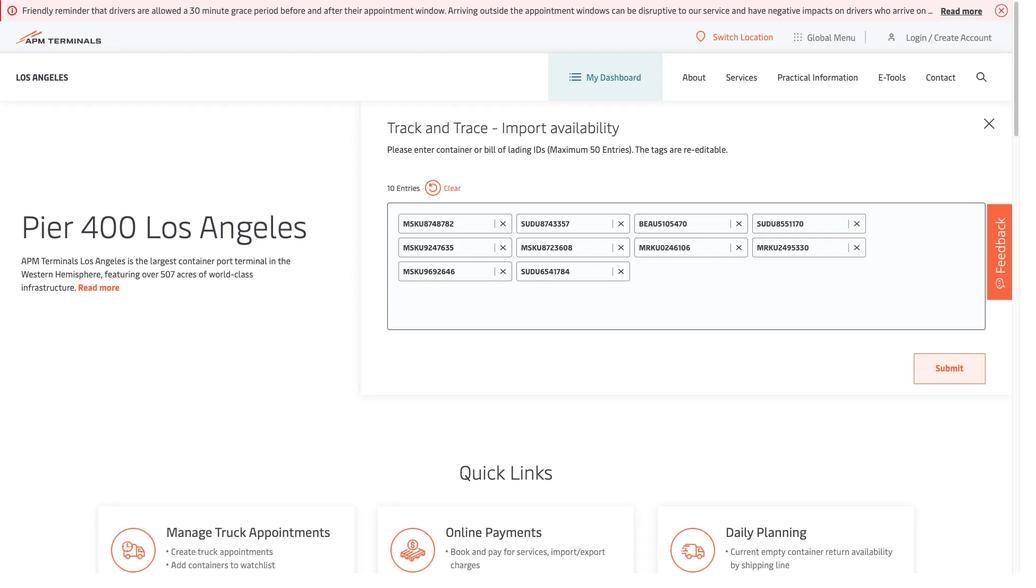 Task type: locate. For each thing, give the bounding box(es) containing it.
1 vertical spatial read more
[[78, 281, 120, 293]]

current empty container return availability by shipping line
[[731, 546, 893, 571]]

that right reminder
[[91, 4, 107, 16]]

1 horizontal spatial on
[[917, 4, 926, 16]]

angeles for apm terminals los angeles is the largest container port terminal in the western hemisphere, featuring over 507 acres of world-class infrastructure.
[[95, 255, 125, 266]]

more inside button
[[962, 5, 983, 16]]

2 arrive from the left
[[996, 4, 1018, 16]]

contact button
[[926, 53, 956, 101]]

after
[[324, 4, 342, 16]]

la secondary image
[[71, 270, 257, 430]]

container up acres
[[179, 255, 214, 266]]

0 horizontal spatial los
[[16, 71, 31, 83]]

angeles
[[32, 71, 68, 83], [199, 204, 307, 246], [95, 255, 125, 266]]

submit
[[936, 362, 964, 374]]

1 horizontal spatial availability
[[852, 546, 893, 558]]

quick links
[[459, 459, 553, 485]]

more down featuring
[[99, 281, 120, 293]]

pier
[[21, 204, 73, 246]]

more up account
[[962, 5, 983, 16]]

1 horizontal spatial drivers
[[847, 4, 873, 16]]

line
[[776, 560, 790, 571]]

manager truck appointments - 53 image
[[111, 529, 155, 573]]

0 vertical spatial angeles
[[32, 71, 68, 83]]

of right acres
[[199, 268, 207, 280]]

arrive right who
[[893, 4, 915, 16]]

los angeles
[[16, 71, 68, 83]]

to down appointments
[[230, 560, 238, 571]]

lading
[[508, 143, 532, 155]]

1 vertical spatial read
[[78, 281, 97, 293]]

import/export
[[551, 546, 606, 558]]

container up line
[[788, 546, 824, 558]]

angeles inside the apm terminals los angeles is the largest container port terminal in the western hemisphere, featuring over 507 acres of world-class infrastructure.
[[95, 255, 125, 266]]

30
[[190, 4, 200, 16]]

period
[[254, 4, 278, 16]]

container for current
[[788, 546, 824, 558]]

have
[[748, 4, 766, 16]]

los
[[16, 71, 31, 83], [145, 204, 192, 246], [80, 255, 93, 266]]

0 vertical spatial are
[[137, 4, 149, 16]]

account
[[961, 31, 992, 43]]

los angeles link
[[16, 70, 68, 84]]

create right /
[[934, 31, 959, 43]]

arrive left o
[[996, 4, 1018, 16]]

truck
[[197, 546, 217, 558]]

drivers left allowed
[[109, 4, 135, 16]]

0 horizontal spatial are
[[137, 4, 149, 16]]

menu
[[834, 31, 856, 43]]

1 vertical spatial of
[[199, 268, 207, 280]]

read more up login / create account
[[941, 5, 983, 16]]

2 horizontal spatial angeles
[[199, 204, 307, 246]]

switch location button
[[696, 31, 773, 43]]

0 horizontal spatial angeles
[[32, 71, 68, 83]]

los inside the apm terminals los angeles is the largest container port terminal in the western hemisphere, featuring over 507 acres of world-class infrastructure.
[[80, 255, 93, 266]]

on right impacts
[[835, 4, 845, 16]]

availability right return
[[852, 546, 893, 558]]

hemisphere,
[[55, 268, 103, 280]]

0 vertical spatial availability
[[550, 117, 620, 137]]

2 horizontal spatial container
[[788, 546, 824, 558]]

our
[[689, 4, 701, 16]]

1 drivers from the left
[[109, 4, 135, 16]]

appointment
[[364, 4, 413, 16], [525, 4, 574, 16]]

practical information button
[[778, 53, 858, 101]]

2 horizontal spatial los
[[145, 204, 192, 246]]

can
[[612, 4, 625, 16]]

1 vertical spatial more
[[99, 281, 120, 293]]

create
[[934, 31, 959, 43], [171, 546, 195, 558]]

of right the bill
[[498, 143, 506, 155]]

1 horizontal spatial more
[[962, 5, 983, 16]]

1 horizontal spatial are
[[670, 143, 682, 155]]

1 horizontal spatial read more
[[941, 5, 983, 16]]

by
[[731, 560, 740, 571]]

1 horizontal spatial arrive
[[996, 4, 1018, 16]]

0 vertical spatial create
[[934, 31, 959, 43]]

1 horizontal spatial to
[[678, 4, 687, 16]]

10
[[387, 183, 395, 193]]

appointment left windows
[[525, 4, 574, 16]]

login / create account link
[[887, 21, 992, 53]]

2 vertical spatial los
[[80, 255, 93, 266]]

2 vertical spatial container
[[788, 546, 824, 558]]

and
[[308, 4, 322, 16], [732, 4, 746, 16], [425, 117, 450, 137], [472, 546, 486, 558]]

50
[[590, 143, 600, 155]]

to inside the manage truck appointments create truck appointments add containers to watchlist
[[230, 560, 238, 571]]

create inside the manage truck appointments create truck appointments add containers to watchlist
[[171, 546, 195, 558]]

0 vertical spatial of
[[498, 143, 506, 155]]

drivers
[[949, 4, 976, 16]]

Entered ID text field
[[403, 219, 492, 229], [521, 219, 610, 229], [639, 219, 728, 229], [757, 219, 846, 229], [521, 243, 610, 253], [639, 243, 728, 253], [757, 243, 846, 253]]

1 vertical spatial are
[[670, 143, 682, 155]]

the
[[510, 4, 523, 16], [135, 255, 148, 266], [278, 255, 291, 266]]

0 horizontal spatial create
[[171, 546, 195, 558]]

read down hemisphere,
[[78, 281, 97, 293]]

1 horizontal spatial container
[[436, 143, 472, 155]]

container inside the "current empty container return availability by shipping line"
[[788, 546, 824, 558]]

daily
[[726, 524, 754, 541]]

outside
[[480, 4, 508, 16]]

0 horizontal spatial availability
[[550, 117, 620, 137]]

1 vertical spatial to
[[230, 560, 238, 571]]

read more
[[941, 5, 983, 16], [78, 281, 120, 293]]

switch
[[713, 31, 739, 43]]

1 vertical spatial container
[[179, 255, 214, 266]]

0 horizontal spatial to
[[230, 560, 238, 571]]

to
[[678, 4, 687, 16], [230, 560, 238, 571]]

2 that from the left
[[978, 4, 994, 16]]

appointment right their
[[364, 4, 413, 16]]

the right outside
[[510, 4, 523, 16]]

1 vertical spatial los
[[145, 204, 192, 246]]

Type or paste your IDs here text field
[[634, 262, 975, 281]]

orange club loyalty program - 56 image
[[671, 529, 716, 573]]

0 horizontal spatial that
[[91, 4, 107, 16]]

login / create account
[[906, 31, 992, 43]]

about
[[683, 71, 706, 83]]

1 horizontal spatial los
[[80, 255, 93, 266]]

read more link
[[78, 281, 120, 293]]

friendly
[[22, 4, 53, 16]]

0 vertical spatial los
[[16, 71, 31, 83]]

1 horizontal spatial angeles
[[95, 255, 125, 266]]

0 horizontal spatial container
[[179, 255, 214, 266]]

0 horizontal spatial appointment
[[364, 4, 413, 16]]

1 vertical spatial angeles
[[199, 204, 307, 246]]

friendly reminder that drivers are allowed a 30 minute grace period before and after their appointment window. arriving outside the appointment windows can be disruptive to our service and have negative impacts on drivers who arrive on time. drivers that arrive o
[[22, 4, 1020, 16]]

the right in
[[278, 255, 291, 266]]

class
[[234, 268, 253, 280]]

2 vertical spatial angeles
[[95, 255, 125, 266]]

1 vertical spatial availability
[[852, 546, 893, 558]]

1 horizontal spatial create
[[934, 31, 959, 43]]

0 horizontal spatial read more
[[78, 281, 120, 293]]

/
[[929, 31, 932, 43]]

0 vertical spatial read more
[[941, 5, 983, 16]]

0 horizontal spatial more
[[99, 281, 120, 293]]

and left pay
[[472, 546, 486, 558]]

read for read more button
[[941, 5, 960, 16]]

1 vertical spatial create
[[171, 546, 195, 558]]

-
[[492, 117, 498, 137]]

watchlist
[[240, 560, 275, 571]]

about button
[[683, 53, 706, 101]]

bill
[[484, 143, 496, 155]]

availability up 50
[[550, 117, 620, 137]]

online
[[446, 524, 482, 541]]

drivers
[[109, 4, 135, 16], [847, 4, 873, 16]]

create up add
[[171, 546, 195, 558]]

container inside the apm terminals los angeles is the largest container port terminal in the western hemisphere, featuring over 507 acres of world-class infrastructure.
[[179, 255, 214, 266]]

who
[[875, 4, 891, 16]]

and left have
[[732, 4, 746, 16]]

Entered ID text field
[[403, 243, 492, 253], [403, 267, 492, 277], [521, 267, 610, 277]]

are
[[137, 4, 149, 16], [670, 143, 682, 155]]

e-tools
[[879, 71, 906, 83]]

0 vertical spatial container
[[436, 143, 472, 155]]

1 horizontal spatial that
[[978, 4, 994, 16]]

read up login / create account
[[941, 5, 960, 16]]

shipping
[[742, 560, 774, 571]]

container left the or
[[436, 143, 472, 155]]

2 on from the left
[[917, 4, 926, 16]]

1 horizontal spatial read
[[941, 5, 960, 16]]

services button
[[726, 53, 757, 101]]

services
[[726, 71, 757, 83]]

0 horizontal spatial arrive
[[893, 4, 915, 16]]

to left our
[[678, 4, 687, 16]]

0 vertical spatial read
[[941, 5, 960, 16]]

1 horizontal spatial of
[[498, 143, 506, 155]]

that left close alert icon
[[978, 4, 994, 16]]

1 horizontal spatial appointment
[[525, 4, 574, 16]]

practical information
[[778, 71, 858, 83]]

are left the re-
[[670, 143, 682, 155]]

impacts
[[803, 4, 833, 16]]

0 vertical spatial more
[[962, 5, 983, 16]]

drivers left who
[[847, 4, 873, 16]]

terminal
[[235, 255, 267, 266]]

read inside button
[[941, 5, 960, 16]]

0 horizontal spatial on
[[835, 4, 845, 16]]

0 horizontal spatial drivers
[[109, 4, 135, 16]]

on left time.
[[917, 4, 926, 16]]

read more down hemisphere,
[[78, 281, 120, 293]]

are left allowed
[[137, 4, 149, 16]]

switch location
[[713, 31, 773, 43]]

400
[[81, 204, 137, 246]]

e-
[[879, 71, 886, 83]]

service
[[703, 4, 730, 16]]

0 horizontal spatial of
[[199, 268, 207, 280]]

a
[[183, 4, 188, 16]]

over
[[142, 268, 158, 280]]

terminals
[[41, 255, 78, 266]]

pay
[[489, 546, 502, 558]]

the right is
[[135, 255, 148, 266]]

or
[[474, 143, 482, 155]]

1 appointment from the left
[[364, 4, 413, 16]]

clear button
[[425, 180, 461, 196]]

0 horizontal spatial read
[[78, 281, 97, 293]]

location
[[741, 31, 773, 43]]

my
[[587, 71, 598, 83]]



Task type: describe. For each thing, give the bounding box(es) containing it.
1 horizontal spatial the
[[278, 255, 291, 266]]

largest
[[150, 255, 177, 266]]

services,
[[517, 546, 549, 558]]

global menu button
[[784, 21, 866, 53]]

payments
[[486, 524, 542, 541]]

track and trace - import availability
[[387, 117, 620, 137]]

trace
[[453, 117, 488, 137]]

containers
[[188, 560, 228, 571]]

of inside the apm terminals los angeles is the largest container port terminal in the western hemisphere, featuring over 507 acres of world-class infrastructure.
[[199, 268, 207, 280]]

appointments
[[219, 546, 273, 558]]

links
[[510, 459, 553, 485]]

tariffs - 131 image
[[391, 529, 435, 573]]

1 that from the left
[[91, 4, 107, 16]]

manage truck appointments create truck appointments add containers to watchlist
[[166, 524, 330, 571]]

negative
[[768, 4, 801, 16]]

re-
[[684, 143, 695, 155]]

e-tools button
[[879, 53, 906, 101]]

featuring
[[105, 268, 140, 280]]

pier 400 los angeles
[[21, 204, 307, 246]]

track
[[387, 117, 422, 137]]

planning
[[757, 524, 807, 541]]

read more for read more link
[[78, 281, 120, 293]]

apm terminals los angeles is the largest container port terminal in the western hemisphere, featuring over 507 acres of world-class infrastructure.
[[21, 255, 291, 293]]

be
[[627, 4, 637, 16]]

return
[[826, 546, 850, 558]]

and up the enter
[[425, 117, 450, 137]]

los for terminals
[[80, 255, 93, 266]]

empty
[[762, 546, 786, 558]]

please
[[387, 143, 412, 155]]

los for 400
[[145, 204, 192, 246]]

ids
[[534, 143, 545, 155]]

in
[[269, 255, 276, 266]]

disruptive
[[639, 4, 677, 16]]

10 entries
[[387, 183, 420, 193]]

western
[[21, 268, 53, 280]]

their
[[344, 4, 362, 16]]

feedback button
[[987, 205, 1014, 300]]

2 drivers from the left
[[847, 4, 873, 16]]

manage
[[166, 524, 212, 541]]

for
[[504, 546, 515, 558]]

information
[[813, 71, 858, 83]]

global menu
[[807, 31, 856, 43]]

infrastructure.
[[21, 281, 76, 293]]

login
[[906, 31, 927, 43]]

current
[[731, 546, 760, 558]]

0 vertical spatial to
[[678, 4, 687, 16]]

tools
[[886, 71, 906, 83]]

my dashboard
[[587, 71, 641, 83]]

submit button
[[914, 354, 986, 385]]

(maximum
[[547, 143, 588, 155]]

close alert image
[[995, 4, 1008, 17]]

angeles for pier 400 los angeles
[[199, 204, 307, 246]]

import
[[502, 117, 546, 137]]

1 on from the left
[[835, 4, 845, 16]]

2 horizontal spatial the
[[510, 4, 523, 16]]

more for read more link
[[99, 281, 120, 293]]

507
[[160, 268, 175, 280]]

2 appointment from the left
[[525, 4, 574, 16]]

truck
[[215, 524, 246, 541]]

is
[[128, 255, 133, 266]]

online payments book and pay for services, import/export charges
[[446, 524, 606, 571]]

quick
[[459, 459, 505, 485]]

port
[[217, 255, 233, 266]]

daily planning
[[726, 524, 807, 541]]

time.
[[928, 4, 947, 16]]

tags
[[651, 143, 668, 155]]

availability inside the "current empty container return availability by shipping line"
[[852, 546, 893, 558]]

windows
[[576, 4, 610, 16]]

arriving
[[448, 4, 478, 16]]

enter
[[414, 143, 434, 155]]

editable.
[[695, 143, 728, 155]]

book
[[451, 546, 470, 558]]

add
[[171, 560, 186, 571]]

o
[[1020, 4, 1020, 16]]

container for please
[[436, 143, 472, 155]]

appointments
[[249, 524, 330, 541]]

acres
[[177, 268, 197, 280]]

and inside online payments book and pay for services, import/export charges
[[472, 546, 486, 558]]

apm
[[21, 255, 39, 266]]

clear
[[444, 183, 461, 193]]

0 horizontal spatial the
[[135, 255, 148, 266]]

world-
[[209, 268, 234, 280]]

read for read more link
[[78, 281, 97, 293]]

window.
[[415, 4, 446, 16]]

reminder
[[55, 4, 89, 16]]

read more for read more button
[[941, 5, 983, 16]]

read more button
[[941, 4, 983, 17]]

minute
[[202, 4, 229, 16]]

create inside login / create account link
[[934, 31, 959, 43]]

and left "after" at top left
[[308, 4, 322, 16]]

1 arrive from the left
[[893, 4, 915, 16]]

more for read more button
[[962, 5, 983, 16]]

the
[[635, 143, 649, 155]]



Task type: vqa. For each thing, say whether or not it's contained in the screenshot.
"other"
no



